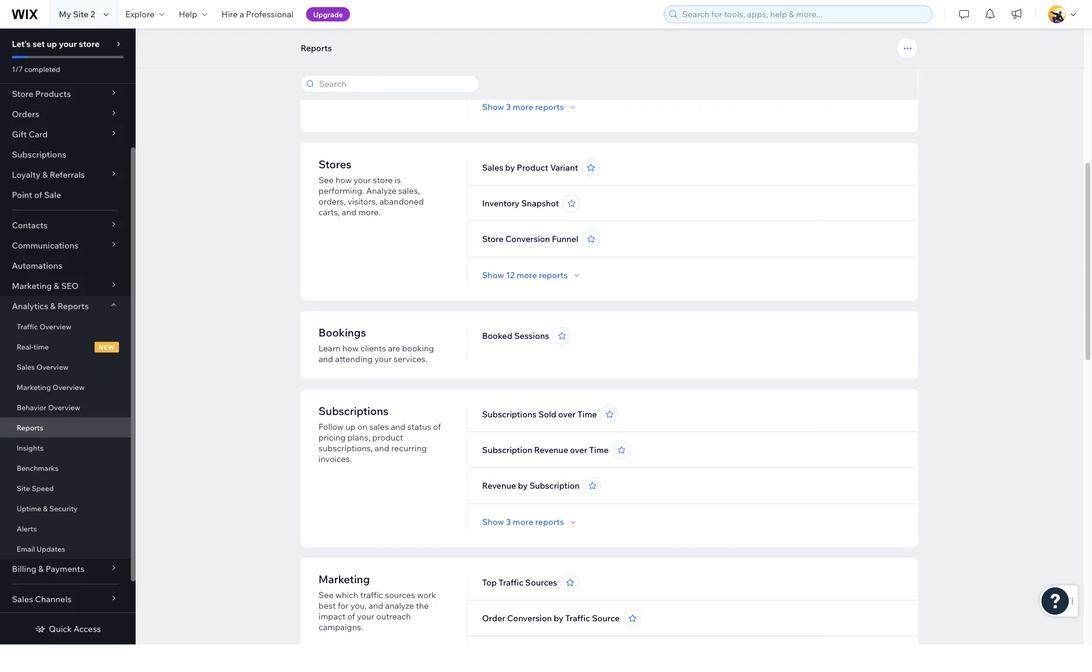 Task type: locate. For each thing, give the bounding box(es) containing it.
1 horizontal spatial subscriptions
[[319, 404, 389, 418]]

your up visitors,
[[354, 175, 371, 185]]

show 3 more reports
[[482, 102, 564, 112], [482, 517, 564, 528]]

show left 12
[[482, 270, 504, 281]]

0 horizontal spatial subscriptions
[[12, 149, 66, 160]]

store
[[79, 39, 100, 49], [373, 175, 393, 185]]

1 3 from the top
[[506, 102, 511, 112]]

2 show 3 more reports button from the top
[[482, 517, 579, 528]]

traffic left entry
[[482, 65, 507, 76]]

reports down revenue by subscription
[[535, 517, 564, 528]]

0 vertical spatial 3
[[506, 102, 511, 112]]

site left 2
[[73, 9, 89, 19]]

learn
[[319, 7, 341, 17], [319, 343, 341, 354]]

by up 'traffic by entry page'
[[509, 30, 519, 40]]

subscriptions for subscriptions follow up on sales and status of pricing plans, product subscriptions, and recurring invoices.
[[319, 404, 389, 418]]

more down revenue by subscription
[[513, 517, 533, 528]]

subscriptions left 'sold'
[[482, 409, 537, 420]]

1 vertical spatial learn
[[319, 343, 341, 354]]

1 vertical spatial 3
[[506, 517, 511, 528]]

1 vertical spatial reports
[[58, 301, 89, 312]]

2 show from the top
[[482, 270, 504, 281]]

revenue down 'sold'
[[534, 445, 568, 456]]

orders
[[12, 109, 39, 119]]

site left speed
[[17, 484, 30, 493]]

abandoned
[[380, 196, 424, 207]]

0 vertical spatial site
[[73, 9, 89, 19]]

conversion up show 12 more reports
[[506, 234, 550, 244]]

loyalty & referrals button
[[0, 165, 131, 185]]

marketing up analytics
[[12, 281, 52, 291]]

reports inside dropdown button
[[58, 301, 89, 312]]

site
[[73, 9, 89, 19], [17, 484, 30, 493]]

0 vertical spatial revenue
[[534, 445, 568, 456]]

subscription up revenue by subscription
[[482, 445, 533, 456]]

1 vertical spatial show 3 more reports button
[[482, 517, 579, 528]]

1 vertical spatial sales
[[17, 363, 35, 372]]

services.
[[394, 354, 428, 364]]

Search field
[[316, 76, 475, 92]]

how inside bookings learn how clients are booking and attending your services.
[[342, 343, 359, 354]]

how up discover at top
[[342, 7, 359, 17]]

over for sold
[[559, 409, 576, 420]]

& for marketing
[[54, 281, 59, 291]]

store up analyze
[[373, 175, 393, 185]]

2 learn from the top
[[319, 343, 341, 354]]

3 down revenue by subscription
[[506, 517, 511, 528]]

insights
[[17, 444, 44, 453]]

store inside store products dropdown button
[[12, 89, 33, 99]]

your inside bookings learn how clients are booking and attending your services.
[[375, 354, 392, 364]]

0 vertical spatial show
[[482, 102, 504, 112]]

1 horizontal spatial store
[[373, 175, 393, 185]]

sessions
[[514, 331, 549, 341]]

sales inside popup button
[[12, 594, 33, 605]]

sales down billing
[[12, 594, 33, 605]]

1 show 3 more reports from the top
[[482, 102, 564, 112]]

and inside learn how people find your site and discover ways to grow your audience.
[[319, 17, 333, 28]]

sales channels button
[[0, 590, 131, 610]]

people
[[361, 7, 388, 17]]

updates
[[37, 545, 65, 554]]

2 horizontal spatial subscriptions
[[482, 409, 537, 420]]

overview down marketing overview link
[[48, 403, 80, 412]]

1 horizontal spatial revenue
[[534, 445, 568, 456]]

1 vertical spatial conversion
[[507, 614, 552, 624]]

0 horizontal spatial store
[[79, 39, 100, 49]]

up inside subscriptions follow up on sales and status of pricing plans, product subscriptions, and recurring invoices.
[[346, 422, 356, 432]]

1 horizontal spatial reports
[[58, 301, 89, 312]]

store down 2
[[79, 39, 100, 49]]

your down site
[[422, 17, 439, 28]]

traffic up real- at the left bottom of page
[[17, 322, 38, 331]]

time
[[521, 30, 540, 40], [578, 409, 597, 420], [589, 445, 609, 456]]

0 vertical spatial reports
[[301, 43, 332, 53]]

& for analytics
[[50, 301, 56, 312]]

billing
[[12, 564, 36, 575]]

by left entry
[[509, 65, 519, 76]]

analytics
[[12, 301, 48, 312]]

and down traffic
[[369, 601, 383, 611]]

1 vertical spatial more
[[517, 270, 537, 281]]

your inside sidebar 'element'
[[59, 39, 77, 49]]

0 vertical spatial conversion
[[506, 234, 550, 244]]

sales up inventory
[[482, 162, 504, 173]]

1 vertical spatial up
[[346, 422, 356, 432]]

1 vertical spatial store
[[373, 175, 393, 185]]

2 horizontal spatial reports
[[301, 43, 332, 53]]

see up best
[[319, 590, 334, 601]]

& down marketing & seo
[[50, 301, 56, 312]]

show
[[482, 102, 504, 112], [482, 270, 504, 281], [482, 517, 504, 528]]

grow
[[401, 17, 420, 28]]

marketing overview
[[17, 383, 85, 392]]

traffic for traffic by entry page
[[482, 65, 507, 76]]

show 12 more reports
[[482, 270, 568, 281]]

see down stores
[[319, 175, 334, 185]]

marketing
[[12, 281, 52, 291], [17, 383, 51, 392], [319, 573, 370, 586]]

reports inside button
[[539, 270, 568, 281]]

of inside subscriptions follow up on sales and status of pricing plans, product subscriptions, and recurring invoices.
[[433, 422, 441, 432]]

1 vertical spatial reports
[[539, 270, 568, 281]]

site speed link
[[0, 478, 131, 499]]

billing & payments button
[[0, 559, 131, 580]]

0 horizontal spatial revenue
[[482, 481, 516, 491]]

up inside sidebar 'element'
[[47, 39, 57, 49]]

let's
[[12, 39, 31, 49]]

1 vertical spatial over
[[570, 445, 588, 456]]

conversion
[[506, 234, 550, 244], [507, 614, 552, 624]]

reports down funnel
[[539, 270, 568, 281]]

show inside show 12 more reports button
[[482, 270, 504, 281]]

the
[[416, 601, 429, 611]]

stores
[[319, 157, 352, 171]]

sales,
[[398, 186, 420, 196]]

show down 'traffic by entry page'
[[482, 102, 504, 112]]

site
[[426, 7, 440, 17]]

1 vertical spatial site
[[17, 484, 30, 493]]

subscription down subscription revenue over time
[[530, 481, 580, 491]]

traffic inside traffic overview link
[[17, 322, 38, 331]]

0 vertical spatial show 3 more reports button
[[482, 102, 579, 112]]

1 horizontal spatial up
[[346, 422, 356, 432]]

& right billing
[[38, 564, 44, 575]]

1 vertical spatial time
[[578, 409, 597, 420]]

sold
[[539, 409, 557, 420]]

0 horizontal spatial site
[[17, 484, 30, 493]]

show 3 more reports button down entry
[[482, 102, 579, 112]]

subscriptions inside subscriptions follow up on sales and status of pricing plans, product subscriptions, and recurring invoices.
[[319, 404, 389, 418]]

more down 'traffic by entry page'
[[513, 102, 533, 112]]

stores see how your store is performing. analyze sales, orders, visitors, abandoned carts, and more.
[[319, 157, 424, 217]]

reports down audience.
[[301, 43, 332, 53]]

your down you,
[[357, 612, 375, 622]]

& left seo
[[54, 281, 59, 291]]

your right set at the left
[[59, 39, 77, 49]]

best
[[319, 601, 336, 611]]

3 show from the top
[[482, 517, 504, 528]]

2 vertical spatial reports
[[535, 517, 564, 528]]

and inside bookings learn how clients are booking and attending your services.
[[319, 354, 333, 364]]

store down inventory
[[482, 234, 504, 244]]

more right 12
[[517, 270, 537, 281]]

0 vertical spatial marketing
[[12, 281, 52, 291]]

2 vertical spatial show
[[482, 517, 504, 528]]

gift card button
[[0, 124, 131, 145]]

1 see from the top
[[319, 175, 334, 185]]

carts,
[[319, 207, 340, 217]]

and left 'attending'
[[319, 354, 333, 364]]

more
[[513, 102, 533, 112], [517, 270, 537, 281], [513, 517, 533, 528]]

1 vertical spatial marketing
[[17, 383, 51, 392]]

subscriptions inside sidebar 'element'
[[12, 149, 66, 160]]

reports inside button
[[301, 43, 332, 53]]

overview up the "marketing overview"
[[36, 363, 69, 372]]

marketing up behavior
[[17, 383, 51, 392]]

follow
[[319, 422, 344, 432]]

2 vertical spatial time
[[589, 445, 609, 456]]

2 3 from the top
[[506, 517, 511, 528]]

1 vertical spatial store
[[482, 234, 504, 244]]

sales overview link
[[0, 357, 131, 377]]

by for entry
[[509, 65, 519, 76]]

1 vertical spatial how
[[336, 175, 352, 185]]

top
[[482, 578, 497, 588]]

how for stores
[[336, 175, 352, 185]]

see inside 'marketing see which traffic sources work best for you, and analyze the impact of your outreach campaigns.'
[[319, 590, 334, 601]]

sidebar element
[[0, 13, 136, 646]]

reports down page
[[535, 102, 564, 112]]

of right status
[[433, 422, 441, 432]]

by left product
[[505, 162, 515, 173]]

2 vertical spatial how
[[342, 343, 359, 354]]

store for store conversion funnel
[[482, 234, 504, 244]]

time for revenue
[[589, 445, 609, 456]]

of left day
[[542, 30, 550, 40]]

0 horizontal spatial store
[[12, 89, 33, 99]]

sales for sales overview
[[17, 363, 35, 372]]

how for bookings
[[342, 343, 359, 354]]

& right loyalty
[[42, 170, 48, 180]]

store inside 'stores see how your store is performing. analyze sales, orders, visitors, abandoned carts, and more.'
[[373, 175, 393, 185]]

traffic right top
[[499, 578, 524, 588]]

behavior overview link
[[0, 397, 131, 418]]

marketing inside 'marketing see which traffic sources work best for you, and analyze the impact of your outreach campaigns.'
[[319, 573, 370, 586]]

over right 'sold'
[[559, 409, 576, 420]]

outreach
[[376, 612, 411, 622]]

site inside sidebar 'element'
[[17, 484, 30, 493]]

learn down bookings
[[319, 343, 341, 354]]

store up orders
[[12, 89, 33, 99]]

0 horizontal spatial reports
[[17, 423, 43, 432]]

2 see from the top
[[319, 590, 334, 601]]

completed
[[24, 65, 60, 73]]

analyze
[[366, 186, 397, 196]]

orders,
[[319, 196, 346, 207]]

overview for traffic overview
[[39, 322, 72, 331]]

show down revenue by subscription
[[482, 517, 504, 528]]

overview down sales overview link
[[53, 383, 85, 392]]

see for stores
[[319, 175, 334, 185]]

show 3 more reports for revenue
[[482, 517, 564, 528]]

0 vertical spatial see
[[319, 175, 334, 185]]

on
[[358, 422, 368, 432]]

1 vertical spatial show
[[482, 270, 504, 281]]

up right set at the left
[[47, 39, 57, 49]]

inventory snapshot
[[482, 198, 559, 209]]

1 show 3 more reports button from the top
[[482, 102, 579, 112]]

how up performing.
[[336, 175, 352, 185]]

your down clients
[[375, 354, 392, 364]]

you,
[[351, 601, 367, 611]]

a
[[240, 9, 244, 19]]

reports for stores
[[539, 270, 568, 281]]

0 vertical spatial store
[[12, 89, 33, 99]]

how inside 'stores see how your store is performing. analyze sales, orders, visitors, abandoned carts, and more.'
[[336, 175, 352, 185]]

learn inside bookings learn how clients are booking and attending your services.
[[319, 343, 341, 354]]

over down subscriptions sold over time in the bottom of the page
[[570, 445, 588, 456]]

and up audience.
[[319, 17, 333, 28]]

gift card
[[12, 129, 48, 140]]

by for subscription
[[518, 481, 528, 491]]

& right the uptime
[[43, 504, 48, 513]]

2 vertical spatial sales
[[12, 594, 33, 605]]

and inside 'marketing see which traffic sources work best for you, and analyze the impact of your outreach campaigns.'
[[369, 601, 383, 611]]

conversion for funnel
[[506, 234, 550, 244]]

bookings
[[319, 326, 366, 339]]

subscriptions follow up on sales and status of pricing plans, product subscriptions, and recurring invoices.
[[319, 404, 441, 464]]

show for stores
[[482, 270, 504, 281]]

bookings learn how clients are booking and attending your services.
[[319, 326, 434, 364]]

by down subscription revenue over time
[[518, 481, 528, 491]]

0 horizontal spatial up
[[47, 39, 57, 49]]

point of sale
[[12, 190, 61, 200]]

show 3 more reports down 'traffic by entry page'
[[482, 102, 564, 112]]

referrals
[[50, 170, 85, 180]]

learn up audience.
[[319, 7, 341, 17]]

conversion right order
[[507, 614, 552, 624]]

2 vertical spatial marketing
[[319, 573, 370, 586]]

quick
[[49, 624, 72, 635]]

1 show from the top
[[482, 102, 504, 112]]

marketing for marketing overview
[[17, 383, 51, 392]]

0 vertical spatial sales
[[482, 162, 504, 173]]

2 vertical spatial reports
[[17, 423, 43, 432]]

1 vertical spatial show 3 more reports
[[482, 517, 564, 528]]

traffic up 'traffic by entry page'
[[482, 30, 507, 40]]

and down visitors,
[[342, 207, 357, 217]]

of down you,
[[347, 612, 355, 622]]

of left sale
[[34, 190, 42, 200]]

sale
[[44, 190, 61, 200]]

more inside button
[[517, 270, 537, 281]]

automations link
[[0, 256, 131, 276]]

reports down seo
[[58, 301, 89, 312]]

show for subscriptions
[[482, 517, 504, 528]]

seo
[[61, 281, 79, 291]]

discover
[[335, 17, 368, 28]]

0 vertical spatial learn
[[319, 7, 341, 17]]

1 vertical spatial see
[[319, 590, 334, 601]]

0 vertical spatial how
[[342, 7, 359, 17]]

overview for sales overview
[[36, 363, 69, 372]]

1 learn from the top
[[319, 7, 341, 17]]

0 vertical spatial up
[[47, 39, 57, 49]]

show 3 more reports down revenue by subscription
[[482, 517, 564, 528]]

by for time
[[509, 30, 519, 40]]

upgrade button
[[306, 7, 350, 21]]

3 down 'traffic by entry page'
[[506, 102, 511, 112]]

invoices.
[[319, 454, 352, 464]]

2 vertical spatial more
[[513, 517, 533, 528]]

marketing inside dropdown button
[[12, 281, 52, 291]]

store inside sidebar 'element'
[[79, 39, 100, 49]]

payments
[[46, 564, 84, 575]]

store for let's
[[79, 39, 100, 49]]

show 3 more reports button down revenue by subscription
[[482, 517, 579, 528]]

marketing up which
[[319, 573, 370, 586]]

see inside 'stores see how your store is performing. analyze sales, orders, visitors, abandoned carts, and more.'
[[319, 175, 334, 185]]

marketing for marketing see which traffic sources work best for you, and analyze the impact of your outreach campaigns.
[[319, 573, 370, 586]]

up for subscriptions
[[346, 422, 356, 432]]

sales down real- at the left bottom of page
[[17, 363, 35, 372]]

up
[[47, 39, 57, 49], [346, 422, 356, 432]]

0 vertical spatial over
[[559, 409, 576, 420]]

reports up insights
[[17, 423, 43, 432]]

0 vertical spatial show 3 more reports
[[482, 102, 564, 112]]

up left 'on'
[[346, 422, 356, 432]]

sales
[[482, 162, 504, 173], [17, 363, 35, 372], [12, 594, 33, 605]]

1 horizontal spatial store
[[482, 234, 504, 244]]

subscriptions up 'on'
[[319, 404, 389, 418]]

revenue down subscription revenue over time
[[482, 481, 516, 491]]

how up 'attending'
[[342, 343, 359, 354]]

traffic overview link
[[0, 317, 131, 337]]

see
[[319, 175, 334, 185], [319, 590, 334, 601]]

subscriptions link
[[0, 145, 131, 165]]

see for marketing
[[319, 590, 334, 601]]

show 12 more reports button
[[482, 270, 582, 281]]

1 vertical spatial subscription
[[530, 481, 580, 491]]

2 show 3 more reports from the top
[[482, 517, 564, 528]]

overview down the analytics & reports
[[39, 322, 72, 331]]

store
[[12, 89, 33, 99], [482, 234, 504, 244]]

& for billing
[[38, 564, 44, 575]]

hire a professional
[[222, 9, 294, 19]]

how
[[342, 7, 359, 17], [336, 175, 352, 185], [342, 343, 359, 354]]

plans,
[[348, 433, 370, 443]]

up for let's
[[47, 39, 57, 49]]

subscriptions down card
[[12, 149, 66, 160]]

0 vertical spatial store
[[79, 39, 100, 49]]



Task type: vqa. For each thing, say whether or not it's contained in the screenshot.
Start
no



Task type: describe. For each thing, give the bounding box(es) containing it.
analyze
[[385, 601, 414, 611]]

marketing for marketing & seo
[[12, 281, 52, 291]]

& for uptime
[[43, 504, 48, 513]]

marketing see which traffic sources work best for you, and analyze the impact of your outreach campaigns.
[[319, 573, 436, 633]]

clients
[[361, 343, 386, 354]]

access
[[74, 624, 101, 635]]

1 horizontal spatial site
[[73, 9, 89, 19]]

visitors,
[[348, 196, 378, 207]]

sources
[[526, 578, 557, 588]]

product
[[517, 162, 548, 173]]

subscription revenue over time
[[482, 445, 609, 456]]

real-
[[17, 342, 34, 351]]

campaigns.
[[319, 622, 363, 633]]

revenue by subscription
[[482, 481, 580, 491]]

to
[[391, 17, 399, 28]]

store products
[[12, 89, 71, 99]]

time for sold
[[578, 409, 597, 420]]

my
[[59, 9, 71, 19]]

& for loyalty
[[42, 170, 48, 180]]

audience.
[[319, 28, 356, 38]]

3 for traffic
[[506, 102, 511, 112]]

pricing
[[319, 433, 346, 443]]

overview for marketing overview
[[53, 383, 85, 392]]

reports for subscriptions
[[535, 517, 564, 528]]

let's set up your store
[[12, 39, 100, 49]]

sales overview
[[17, 363, 69, 372]]

store for store products
[[12, 89, 33, 99]]

insights link
[[0, 438, 131, 458]]

find
[[390, 7, 405, 17]]

is
[[395, 175, 401, 185]]

subscriptions for subscriptions sold over time
[[482, 409, 537, 420]]

of inside 'marketing see which traffic sources work best for you, and analyze the impact of your outreach campaigns.'
[[347, 612, 355, 622]]

point
[[12, 190, 32, 200]]

0 vertical spatial time
[[521, 30, 540, 40]]

for
[[338, 601, 349, 611]]

contacts button
[[0, 215, 131, 236]]

marketing & seo button
[[0, 276, 131, 296]]

sales by product variant
[[482, 162, 578, 173]]

more for stores
[[517, 270, 537, 281]]

sales for sales by product variant
[[482, 162, 504, 173]]

automations
[[12, 261, 62, 271]]

2
[[90, 9, 95, 19]]

traffic for traffic by time of day
[[482, 30, 507, 40]]

reports for reports link
[[17, 423, 43, 432]]

explore
[[125, 9, 155, 19]]

point of sale link
[[0, 185, 131, 205]]

0 vertical spatial reports
[[535, 102, 564, 112]]

Search for tools, apps, help & more... field
[[679, 6, 929, 23]]

how inside learn how people find your site and discover ways to grow your audience.
[[342, 7, 359, 17]]

show 3 more reports for by
[[482, 102, 564, 112]]

conversion for by
[[507, 614, 552, 624]]

top traffic sources
[[482, 578, 557, 588]]

funnel
[[552, 234, 579, 244]]

overview for behavior overview
[[48, 403, 80, 412]]

professional
[[246, 9, 294, 19]]

subscriptions sold over time
[[482, 409, 597, 420]]

sources
[[385, 590, 415, 601]]

learn inside learn how people find your site and discover ways to grow your audience.
[[319, 7, 341, 17]]

traffic left source
[[566, 614, 590, 624]]

more for subscriptions
[[513, 517, 533, 528]]

behavior overview
[[17, 403, 80, 412]]

email updates link
[[0, 539, 131, 559]]

benchmarks link
[[0, 458, 131, 478]]

day
[[552, 30, 567, 40]]

alerts
[[17, 525, 37, 533]]

your inside 'stores see how your store is performing. analyze sales, orders, visitors, abandoned carts, and more.'
[[354, 175, 371, 185]]

sales for sales channels
[[12, 594, 33, 605]]

gift
[[12, 129, 27, 140]]

page
[[543, 65, 563, 76]]

booked sessions
[[482, 331, 549, 341]]

store for stores
[[373, 175, 393, 185]]

traffic for traffic overview
[[17, 322, 38, 331]]

show 3 more reports button for revenue
[[482, 517, 579, 528]]

time
[[34, 342, 49, 351]]

orders button
[[0, 104, 131, 124]]

my site 2
[[59, 9, 95, 19]]

email updates
[[17, 545, 65, 554]]

store products button
[[0, 84, 131, 104]]

0 vertical spatial more
[[513, 102, 533, 112]]

by for product
[[505, 162, 515, 173]]

communications button
[[0, 236, 131, 256]]

sales channels
[[12, 594, 72, 605]]

site speed
[[17, 484, 54, 493]]

traffic by time of day
[[482, 30, 567, 40]]

order conversion by traffic source
[[482, 614, 620, 624]]

analytics & reports button
[[0, 296, 131, 317]]

product
[[372, 433, 403, 443]]

0 vertical spatial subscription
[[482, 445, 533, 456]]

recurring
[[391, 443, 427, 454]]

status
[[407, 422, 431, 432]]

reports for the reports button at the left top of page
[[301, 43, 332, 53]]

are
[[388, 343, 400, 354]]

your up grow
[[407, 7, 424, 17]]

channels
[[35, 594, 72, 605]]

3 for subscription
[[506, 517, 511, 528]]

1/7
[[12, 65, 23, 73]]

sales
[[369, 422, 389, 432]]

benchmarks
[[17, 464, 59, 473]]

help button
[[172, 0, 215, 29]]

contacts
[[12, 220, 48, 231]]

quick access
[[49, 624, 101, 635]]

your inside 'marketing see which traffic sources work best for you, and analyze the impact of your outreach campaigns.'
[[357, 612, 375, 622]]

by down sources
[[554, 614, 564, 624]]

and inside 'stores see how your store is performing. analyze sales, orders, visitors, abandoned carts, and more.'
[[342, 207, 357, 217]]

uptime & security link
[[0, 499, 131, 519]]

attending
[[335, 354, 373, 364]]

card
[[29, 129, 48, 140]]

1 vertical spatial revenue
[[482, 481, 516, 491]]

subscriptions for subscriptions
[[12, 149, 66, 160]]

over for revenue
[[570, 445, 588, 456]]

products
[[35, 89, 71, 99]]

and up product
[[391, 422, 406, 432]]

uptime & security
[[17, 504, 78, 513]]

and down product
[[375, 443, 389, 454]]

learn how people find your site and discover ways to grow your audience.
[[319, 7, 440, 38]]

show 3 more reports button for by
[[482, 102, 579, 112]]

inventory
[[482, 198, 520, 209]]

booking
[[402, 343, 434, 354]]

12
[[506, 270, 515, 281]]

of inside sidebar 'element'
[[34, 190, 42, 200]]

variant
[[550, 162, 578, 173]]

snapshot
[[522, 198, 559, 209]]

new
[[99, 343, 115, 351]]

analytics & reports
[[12, 301, 89, 312]]



